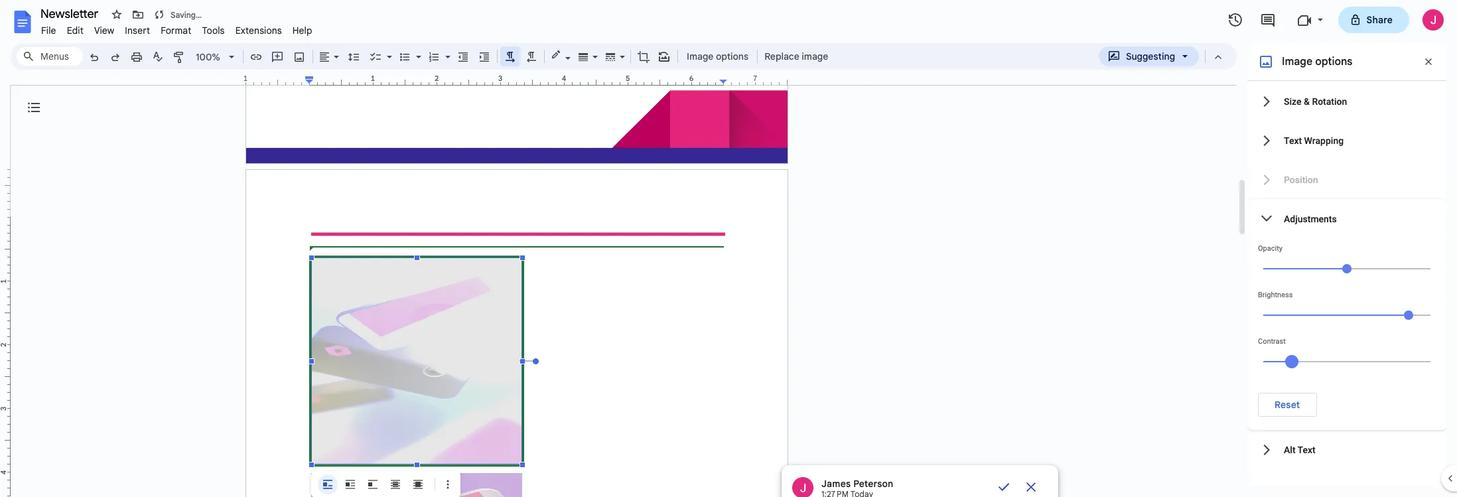 Task type: locate. For each thing, give the bounding box(es) containing it.
extensions menu item
[[230, 23, 287, 38]]

Zoom field
[[190, 47, 240, 67]]

0 horizontal spatial image
[[687, 50, 714, 62]]

view menu item
[[89, 23, 120, 38]]

insert menu item
[[120, 23, 155, 38]]

image
[[687, 50, 714, 62], [1282, 55, 1313, 68]]

menu bar
[[36, 17, 318, 39]]

contrast slider
[[1258, 346, 1436, 376]]

insert
[[125, 25, 150, 37]]

share button
[[1338, 7, 1410, 33]]

position tab
[[1248, 160, 1447, 199]]

In line radio
[[318, 475, 338, 494]]

option group
[[318, 475, 428, 494]]

adjustments tab
[[1248, 199, 1447, 238]]

james peterson image
[[793, 477, 814, 497]]

saved to drive button
[[150, 5, 228, 24]]

contrast image
[[1286, 355, 1299, 368]]

image options
[[687, 50, 749, 62], [1282, 55, 1353, 68]]

replace image
[[765, 50, 829, 62]]

text inside "alt text" tab
[[1298, 444, 1316, 455]]

opacity slider
[[1258, 253, 1436, 283]]

text
[[1284, 135, 1302, 146], [1298, 444, 1316, 455]]

1 horizontal spatial options
[[1316, 55, 1353, 68]]

toolbar
[[314, 475, 458, 494]]

view
[[94, 25, 114, 37]]

alt text
[[1284, 444, 1316, 455]]

insert image image
[[292, 47, 307, 66]]

file menu item
[[36, 23, 61, 38]]

options up rotation at the right top of page
[[1316, 55, 1353, 68]]

contrast
[[1258, 337, 1286, 346]]

text wrapping
[[1284, 135, 1344, 146]]

1 horizontal spatial image
[[1282, 55, 1313, 68]]

format
[[161, 25, 191, 37]]

0 horizontal spatial image options
[[687, 50, 749, 62]]

help
[[293, 25, 312, 37]]

0 horizontal spatial options
[[716, 50, 749, 62]]

image options inside section
[[1282, 55, 1353, 68]]

right margin image
[[720, 75, 787, 85]]

format menu item
[[155, 23, 197, 38]]

james peterson
[[822, 478, 894, 490]]

image options button
[[681, 46, 755, 66]]

saved to drive
[[171, 10, 225, 20]]

options
[[716, 50, 749, 62], [1316, 55, 1353, 68]]

reset button
[[1258, 393, 1317, 417]]

Break text radio
[[363, 475, 383, 494]]

adjustments group
[[1248, 199, 1447, 430]]

&
[[1304, 96, 1310, 107]]

menu bar banner
[[0, 0, 1458, 497]]

image options up size & rotation at top
[[1282, 55, 1353, 68]]

image options application
[[0, 0, 1458, 497]]

text right alt
[[1298, 444, 1316, 455]]

peterson
[[854, 478, 894, 490]]

In front of text radio
[[408, 475, 428, 494]]

text inside text wrapping tab
[[1284, 135, 1302, 146]]

0 vertical spatial text
[[1284, 135, 1302, 146]]

left margin image
[[246, 75, 313, 85]]

menu bar containing file
[[36, 17, 318, 39]]

edit
[[67, 25, 84, 37]]

alt text tab
[[1248, 430, 1447, 469]]

1 horizontal spatial image options
[[1282, 55, 1353, 68]]

Wrap text radio
[[341, 475, 360, 494]]

text left wrapping
[[1284, 135, 1302, 146]]

replace image button
[[761, 46, 832, 66]]

image options up the right margin image
[[687, 50, 749, 62]]

drive
[[206, 10, 225, 20]]

james
[[822, 478, 851, 490]]

Zoom text field
[[192, 48, 224, 66]]

options up the right margin image
[[716, 50, 749, 62]]

1 vertical spatial text
[[1298, 444, 1316, 455]]



Task type: describe. For each thing, give the bounding box(es) containing it.
saved
[[171, 10, 194, 20]]

suggesting button
[[1099, 46, 1199, 66]]

size
[[1284, 96, 1302, 107]]

1
[[243, 74, 248, 83]]

Rename text field
[[36, 5, 106, 21]]

border dash image
[[603, 47, 619, 66]]

menu bar inside menu bar banner
[[36, 17, 318, 39]]

edit menu item
[[61, 23, 89, 38]]

image options section
[[1248, 43, 1447, 487]]

brightness slider
[[1258, 299, 1436, 330]]

wrapping
[[1305, 135, 1344, 146]]

replace
[[765, 50, 800, 62]]

to
[[196, 10, 203, 20]]

adjustments
[[1284, 213, 1337, 224]]

option group inside image options application
[[318, 475, 428, 494]]

reset
[[1275, 399, 1301, 411]]

image inside button
[[687, 50, 714, 62]]

tools
[[202, 25, 225, 37]]

image options inside button
[[687, 50, 749, 62]]

tools menu item
[[197, 23, 230, 38]]

mode and view toolbar
[[1099, 43, 1229, 70]]

suggesting
[[1126, 50, 1176, 62]]

size & rotation tab
[[1248, 82, 1447, 121]]

text wrapping tab
[[1248, 121, 1447, 160]]

brightness image
[[1405, 311, 1414, 320]]

top margin image
[[0, 170, 10, 221]]

image inside section
[[1282, 55, 1313, 68]]

Menus field
[[17, 47, 83, 66]]

line & paragraph spacing image
[[346, 47, 361, 66]]

main toolbar
[[82, 0, 833, 377]]

brightness
[[1258, 291, 1293, 299]]

Star checkbox
[[108, 5, 126, 24]]

alt
[[1284, 444, 1296, 455]]

options inside button
[[716, 50, 749, 62]]

size & rotation
[[1284, 96, 1348, 107]]

opacity
[[1258, 244, 1283, 253]]

opacity image
[[1343, 264, 1352, 273]]

options inside section
[[1316, 55, 1353, 68]]

position
[[1284, 174, 1319, 185]]

help menu item
[[287, 23, 318, 38]]

rotation
[[1312, 96, 1348, 107]]

image
[[802, 50, 829, 62]]

share
[[1367, 14, 1393, 26]]

extensions
[[235, 25, 282, 37]]

Behind text radio
[[386, 475, 406, 494]]

file
[[41, 25, 56, 37]]



Task type: vqa. For each thing, say whether or not it's contained in the screenshot.
Close
no



